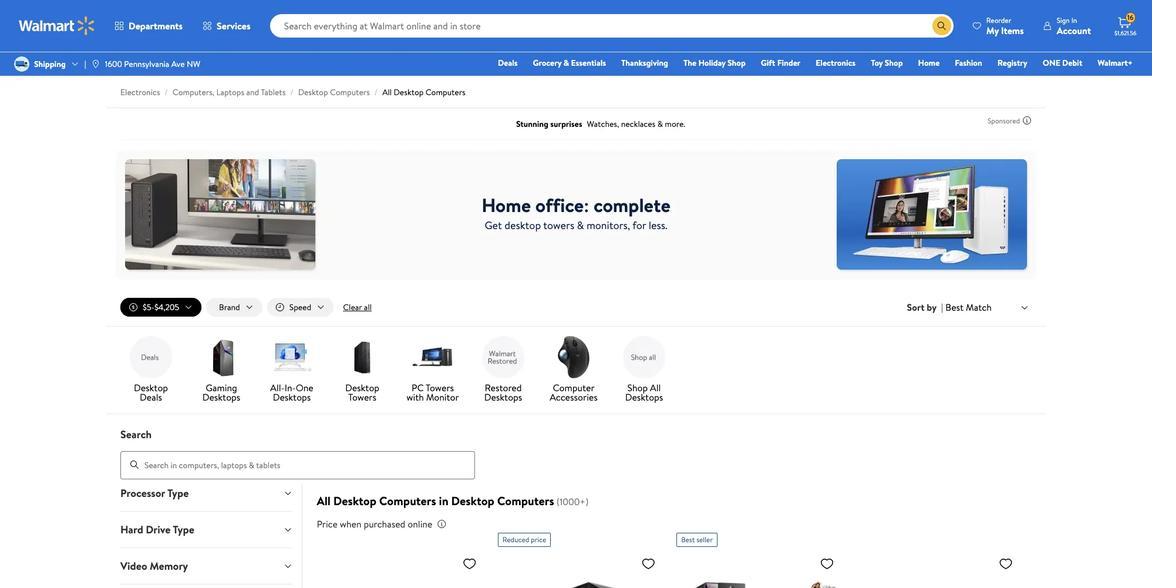 Task type: vqa. For each thing, say whether or not it's contained in the screenshot.
Deals inside the desktop deals
yes



Task type: describe. For each thing, give the bounding box(es) containing it.
all-in-one desktops link
[[261, 336, 323, 404]]

towers
[[544, 218, 575, 232]]

shop all desktops
[[626, 381, 664, 404]]

reorder my items
[[987, 15, 1025, 37]]

1 horizontal spatial all
[[383, 86, 392, 98]]

processor type tab
[[111, 476, 302, 511]]

pc towers with monitor link
[[403, 336, 464, 404]]

search icon image
[[938, 21, 947, 31]]

best match button
[[944, 300, 1032, 315]]

registry link
[[993, 56, 1033, 69]]

home link
[[914, 56, 946, 69]]

sort by |
[[908, 301, 944, 314]]

home office: complete get desktop towers & monitors, for less.
[[482, 192, 671, 232]]

sign in to add to favorites list, ipason gaming desktop pc, amd ryzen 5 5600g 6 core 3.9ghz, amd radeon graphics igpu, 1tb ssd, 16gb ddr4 ram, windows 11 home image
[[642, 556, 656, 571]]

processor type
[[120, 486, 189, 501]]

walmart+
[[1098, 57, 1134, 69]]

sign in to add to favorites list, hp 22 all-in-one, 21.5" fhd display, intel celeron g4900t, 1tb hdd, 4gb ram, windows 10, white image
[[463, 556, 477, 571]]

computer accessories link
[[544, 336, 605, 404]]

gift finder link
[[756, 56, 806, 69]]

clear all
[[343, 301, 372, 313]]

best for best seller
[[682, 534, 695, 544]]

in
[[439, 493, 449, 509]]

ad disclaimer and feedback for skylinedisplayad image
[[1023, 116, 1032, 125]]

computers, laptops and tablets link
[[173, 86, 286, 98]]

match
[[967, 301, 992, 314]]

deals link
[[493, 56, 523, 69]]

all-
[[270, 381, 285, 394]]

departments
[[129, 19, 183, 32]]

1 / from the left
[[165, 86, 168, 98]]

toy shop
[[872, 57, 904, 69]]

speed button
[[267, 298, 334, 317]]

brand button
[[206, 298, 263, 317]]

registry
[[998, 57, 1028, 69]]

walmart image
[[19, 16, 95, 35]]

toy
[[872, 57, 883, 69]]

$5-
[[143, 301, 154, 313]]

desktop computers link
[[298, 86, 370, 98]]

processor type button
[[111, 476, 302, 511]]

best seller
[[682, 534, 713, 544]]

pc towers with monitor
[[407, 381, 459, 404]]

 image for 1600 pennsylvania ave nw
[[91, 59, 100, 69]]

essentials
[[571, 57, 606, 69]]

when
[[340, 517, 362, 530]]

sponsored
[[988, 115, 1021, 125]]

hard drive type tab
[[111, 512, 302, 548]]

sort
[[908, 301, 925, 314]]

video memory tab
[[111, 548, 302, 584]]

sign in to add to favorites list, restored dell rgb gaming desktop computer pc, intel i5 6th gen. amd radeon rx 550 4gb ddr5, 16gb ram, 512gb ssd, 22 inch monitor, bto rgb gaming keyboard mouse & headset, wifi windows 10 pro (renewed) image
[[821, 556, 835, 571]]

grocery
[[533, 57, 562, 69]]

restored
[[485, 381, 522, 394]]

towers for desktop
[[348, 391, 377, 404]]

office:
[[536, 192, 590, 218]]

all desktop computers link
[[383, 86, 466, 98]]

ave
[[171, 58, 185, 70]]

holiday
[[699, 57, 726, 69]]

& inside home office: complete get desktop towers & monitors, for less.
[[577, 218, 584, 232]]

services button
[[193, 12, 261, 40]]

0 horizontal spatial electronics link
[[120, 86, 160, 98]]

$1,621.56
[[1115, 29, 1137, 37]]

get
[[485, 218, 502, 232]]

legal information image
[[437, 519, 447, 529]]

Search search field
[[106, 427, 1047, 479]]

restored dell rgb gaming desktop computer pc, intel i5 6th gen. amd radeon rx 550 4gb ddr5, 16gb ram, 512gb ssd, 22 inch monitor, bto rgb gaming keyboard mouse & headset, wifi windows 10 pro (renewed) image
[[677, 552, 839, 588]]

desktop
[[505, 218, 541, 232]]

sort and filter section element
[[106, 289, 1047, 326]]

price
[[317, 517, 338, 530]]

walmart+ link
[[1093, 56, 1139, 69]]

home for home
[[919, 57, 940, 69]]

laptops
[[217, 86, 245, 98]]

video memory
[[120, 559, 188, 574]]

gift finder
[[761, 57, 801, 69]]

brand
[[219, 301, 240, 313]]

sign
[[1058, 15, 1071, 25]]

$5-$4,205
[[143, 301, 179, 313]]

finder
[[778, 57, 801, 69]]

pennsylvania
[[124, 58, 169, 70]]

search image
[[130, 460, 139, 470]]

deals inside desktop deals
[[140, 391, 162, 404]]

| inside sort and filter section element
[[942, 301, 944, 314]]

0 horizontal spatial &
[[564, 57, 569, 69]]

restored desktops link
[[473, 336, 534, 404]]

processor
[[120, 486, 165, 501]]

ipason gaming desktop pc, amd ryzen 5 5600g 6 core 3.9ghz, amd radeon graphics igpu, 1tb ssd, 16gb ddr4 ram, windows 11 home image
[[498, 552, 661, 588]]

grocery & essentials
[[533, 57, 606, 69]]

all-in-one desktops image
[[271, 336, 313, 378]]

shop inside 'shop all desktops'
[[628, 381, 648, 394]]

towers for pc
[[426, 381, 454, 394]]

services
[[217, 19, 251, 32]]

pc towers with monitor image
[[412, 336, 454, 378]]

monitors,
[[587, 218, 631, 232]]

clear search field text image
[[919, 21, 928, 30]]

thanksgiving
[[622, 57, 669, 69]]

deals inside deals link
[[498, 57, 518, 69]]



Task type: locate. For each thing, give the bounding box(es) containing it.
hard
[[120, 523, 143, 537]]

my
[[987, 24, 1000, 37]]

shop right holiday
[[728, 57, 746, 69]]

video
[[120, 559, 147, 574]]

price
[[531, 534, 547, 544]]

0 vertical spatial electronics link
[[811, 56, 862, 69]]

hard drive type button
[[111, 512, 302, 548]]

1 vertical spatial all
[[651, 381, 661, 394]]

home for home office: complete get desktop towers & monitors, for less.
[[482, 192, 531, 218]]

1 horizontal spatial electronics link
[[811, 56, 862, 69]]

online
[[408, 517, 433, 530]]

0 horizontal spatial shop
[[628, 381, 648, 394]]

 image left the shipping at the top left of page
[[14, 56, 29, 72]]

all up price
[[317, 493, 331, 509]]

dell 7440 all in one computer pc, 23.8" display, intel core i5 6500 3.2 ghz, 16gb ddr4, 500gb hard drive, bluetooth, wifi, windows 10 pro, includes wireless keyboard & mouse, 1 year warranty image
[[856, 552, 1018, 588]]

shop down shop all desktops image
[[628, 381, 648, 394]]

best for best match
[[946, 301, 964, 314]]

all-in-one desktops
[[270, 381, 314, 404]]

computer accessories image
[[553, 336, 595, 378]]

home office: complete image
[[116, 150, 1037, 279]]

$5-$4,205 button
[[120, 298, 202, 317]]

speed
[[290, 301, 312, 313]]

the holiday shop link
[[679, 56, 751, 69]]

home inside home office: complete get desktop towers & monitors, for less.
[[482, 192, 531, 218]]

gift
[[761, 57, 776, 69]]

Walmart Site-Wide search field
[[270, 14, 954, 38]]

best match
[[946, 301, 992, 314]]

1 vertical spatial type
[[173, 523, 194, 537]]

0 horizontal spatial |
[[85, 58, 86, 70]]

1 vertical spatial electronics
[[120, 86, 160, 98]]

1 horizontal spatial  image
[[91, 59, 100, 69]]

desktops
[[203, 391, 241, 404], [273, 391, 311, 404], [485, 391, 523, 404], [626, 391, 664, 404]]

deals down the desktop deals image
[[140, 391, 162, 404]]

0 horizontal spatial deals
[[140, 391, 162, 404]]

towers
[[426, 381, 454, 394], [348, 391, 377, 404]]

shop right toy
[[885, 57, 904, 69]]

0 vertical spatial electronics
[[816, 57, 856, 69]]

thanksgiving link
[[616, 56, 674, 69]]

computer accessories
[[550, 381, 598, 404]]

toy shop link
[[866, 56, 909, 69]]

type inside hard drive type dropdown button
[[173, 523, 194, 537]]

& right towers on the left top of page
[[577, 218, 584, 232]]

complete
[[594, 192, 671, 218]]

type right processor
[[167, 486, 189, 501]]

best left seller
[[682, 534, 695, 544]]

and
[[246, 86, 259, 98]]

&
[[564, 57, 569, 69], [577, 218, 584, 232]]

type right drive
[[173, 523, 194, 537]]

type inside processor type "dropdown button"
[[167, 486, 189, 501]]

nw
[[187, 58, 200, 70]]

Search search field
[[270, 14, 954, 38]]

|
[[85, 58, 86, 70], [942, 301, 944, 314]]

reduced price
[[503, 534, 547, 544]]

reduced
[[503, 534, 530, 544]]

0 horizontal spatial best
[[682, 534, 695, 544]]

electronics / computers, laptops and tablets / desktop computers / all desktop computers
[[120, 86, 466, 98]]

(1000+)
[[557, 495, 589, 508]]

0 vertical spatial deals
[[498, 57, 518, 69]]

1 vertical spatial best
[[682, 534, 695, 544]]

towers down desktop towers image
[[348, 391, 377, 404]]

towers inside pc towers with monitor
[[426, 381, 454, 394]]

video memory button
[[111, 548, 302, 584]]

 image
[[14, 56, 29, 72], [91, 59, 100, 69]]

1 horizontal spatial |
[[942, 301, 944, 314]]

hard drive type
[[120, 523, 194, 537]]

less.
[[649, 218, 668, 232]]

in
[[1072, 15, 1078, 25]]

 image for shipping
[[14, 56, 29, 72]]

1 vertical spatial &
[[577, 218, 584, 232]]

home down the clear search field text image
[[919, 57, 940, 69]]

electronics for electronics / computers, laptops and tablets / desktop computers / all desktop computers
[[120, 86, 160, 98]]

restored desktops
[[485, 381, 523, 404]]

0 vertical spatial &
[[564, 57, 569, 69]]

gaming desktops image
[[200, 336, 243, 378]]

drive
[[146, 523, 171, 537]]

0 horizontal spatial electronics
[[120, 86, 160, 98]]

desktops inside all-in-one desktops
[[273, 391, 311, 404]]

2 horizontal spatial /
[[375, 86, 378, 98]]

2 desktops from the left
[[273, 391, 311, 404]]

in-
[[285, 381, 296, 394]]

monitor
[[426, 391, 459, 404]]

0 horizontal spatial /
[[165, 86, 168, 98]]

account
[[1058, 24, 1092, 37]]

hp 22 all-in-one, 21.5" fhd display, intel celeron g4900t, 1tb hdd, 4gb ram, windows 10, white image
[[319, 552, 482, 588]]

towers right the pc
[[426, 381, 454, 394]]

all inside 'shop all desktops'
[[651, 381, 661, 394]]

2 / from the left
[[290, 86, 294, 98]]

home
[[919, 57, 940, 69], [482, 192, 531, 218]]

desktop deals link
[[120, 336, 182, 404]]

debit
[[1063, 57, 1083, 69]]

1 horizontal spatial electronics
[[816, 57, 856, 69]]

/ right desktop computers 'link'
[[375, 86, 378, 98]]

desktop towers link
[[332, 336, 393, 404]]

1 vertical spatial deals
[[140, 391, 162, 404]]

2 horizontal spatial shop
[[885, 57, 904, 69]]

deals left grocery
[[498, 57, 518, 69]]

0 horizontal spatial all
[[317, 493, 331, 509]]

by
[[927, 301, 937, 314]]

1 vertical spatial home
[[482, 192, 531, 218]]

1 horizontal spatial &
[[577, 218, 584, 232]]

restored desktops image
[[482, 336, 525, 378]]

1600 pennsylvania ave nw
[[105, 58, 200, 70]]

tablets
[[261, 86, 286, 98]]

1 horizontal spatial best
[[946, 301, 964, 314]]

best right by
[[946, 301, 964, 314]]

1 vertical spatial electronics link
[[120, 86, 160, 98]]

seller
[[697, 534, 713, 544]]

accessories
[[550, 391, 598, 404]]

search
[[120, 427, 152, 442]]

3 / from the left
[[375, 86, 378, 98]]

electronics down pennsylvania
[[120, 86, 160, 98]]

shop all desktops image
[[623, 336, 666, 378]]

1 horizontal spatial home
[[919, 57, 940, 69]]

0 horizontal spatial  image
[[14, 56, 29, 72]]

all right desktop computers 'link'
[[383, 86, 392, 98]]

towers inside the desktop towers
[[348, 391, 377, 404]]

electronics for electronics
[[816, 57, 856, 69]]

one debit link
[[1038, 56, 1088, 69]]

desktop deals image
[[130, 336, 172, 378]]

shop
[[728, 57, 746, 69], [885, 57, 904, 69], [628, 381, 648, 394]]

Search in computers, laptops & tablets search field
[[120, 451, 475, 479]]

2 vertical spatial all
[[317, 493, 331, 509]]

electronics
[[816, 57, 856, 69], [120, 86, 160, 98]]

0 vertical spatial type
[[167, 486, 189, 501]]

0 vertical spatial |
[[85, 58, 86, 70]]

desktop towers image
[[341, 336, 384, 378]]

0 vertical spatial home
[[919, 57, 940, 69]]

& right grocery
[[564, 57, 569, 69]]

sign in to add to favorites list, dell 7440 all in one computer pc, 23.8" display, intel core i5 6500 3.2 ghz, 16gb ddr4, 500gb hard drive, bluetooth, wifi, windows 10 pro, includes wireless keyboard & mouse, 1 year warranty image
[[1000, 556, 1014, 571]]

1 vertical spatial |
[[942, 301, 944, 314]]

desktop towers
[[345, 381, 380, 404]]

gaming desktops link
[[191, 336, 252, 404]]

0 vertical spatial best
[[946, 301, 964, 314]]

tab
[[111, 585, 302, 588]]

| left 1600
[[85, 58, 86, 70]]

0 vertical spatial all
[[383, 86, 392, 98]]

best
[[946, 301, 964, 314], [682, 534, 695, 544]]

all down shop all desktops image
[[651, 381, 661, 394]]

type
[[167, 486, 189, 501], [173, 523, 194, 537]]

items
[[1002, 24, 1025, 37]]

electronics left toy
[[816, 57, 856, 69]]

/ left computers,
[[165, 86, 168, 98]]

1 horizontal spatial shop
[[728, 57, 746, 69]]

purchased
[[364, 517, 406, 530]]

1 horizontal spatial towers
[[426, 381, 454, 394]]

0 horizontal spatial towers
[[348, 391, 377, 404]]

sign in account
[[1058, 15, 1092, 37]]

1 desktops from the left
[[203, 391, 241, 404]]

reorder
[[987, 15, 1012, 25]]

16
[[1128, 12, 1134, 22]]

/ right tablets at the left top of the page
[[290, 86, 294, 98]]

computers
[[330, 86, 370, 98], [426, 86, 466, 98], [379, 493, 436, 509], [498, 493, 555, 509]]

desktop
[[298, 86, 328, 98], [394, 86, 424, 98], [134, 381, 168, 394], [345, 381, 380, 394], [334, 493, 377, 509], [452, 493, 495, 509]]

best inside 'popup button'
[[946, 301, 964, 314]]

desktop deals
[[134, 381, 168, 404]]

all
[[364, 301, 372, 313]]

| right by
[[942, 301, 944, 314]]

one debit
[[1043, 57, 1083, 69]]

$4,205
[[154, 301, 179, 313]]

 image left 1600
[[91, 59, 100, 69]]

3 desktops from the left
[[485, 391, 523, 404]]

departments button
[[105, 12, 193, 40]]

electronics link down pennsylvania
[[120, 86, 160, 98]]

1600
[[105, 58, 122, 70]]

4 desktops from the left
[[626, 391, 664, 404]]

shop all desktops link
[[614, 336, 675, 404]]

gaming desktops
[[203, 381, 241, 404]]

clear all button
[[339, 298, 377, 317]]

1 horizontal spatial deals
[[498, 57, 518, 69]]

the
[[684, 57, 697, 69]]

0 horizontal spatial home
[[482, 192, 531, 218]]

for
[[633, 218, 647, 232]]

electronics link left toy
[[811, 56, 862, 69]]

1 horizontal spatial /
[[290, 86, 294, 98]]

computer
[[553, 381, 595, 394]]

home left office:
[[482, 192, 531, 218]]

2 horizontal spatial all
[[651, 381, 661, 394]]

fashion
[[956, 57, 983, 69]]



